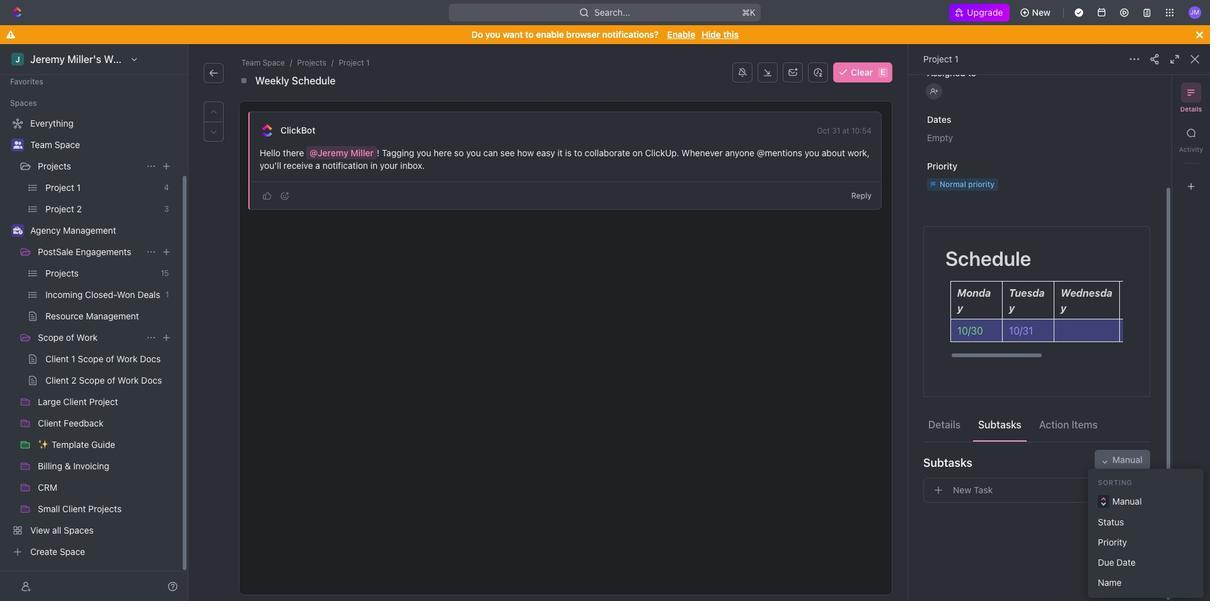 Task type: describe. For each thing, give the bounding box(es) containing it.
of
[[66, 332, 74, 343]]

do
[[472, 29, 483, 40]]

name
[[1099, 578, 1122, 588]]

you left about
[[805, 148, 820, 158]]

10:54
[[852, 126, 872, 136]]

items
[[1072, 419, 1098, 430]]

status
[[1099, 517, 1125, 528]]

see
[[501, 148, 515, 158]]

projects inside tree
[[38, 161, 71, 172]]

y for tuesda y
[[1010, 303, 1015, 314]]

new for new
[[1033, 7, 1051, 18]]

oct 31 at 10:54
[[817, 126, 872, 136]]

tuesda
[[1010, 288, 1045, 299]]

at
[[843, 126, 850, 136]]

10/30
[[958, 325, 984, 337]]

so
[[454, 148, 464, 158]]

! tagging you here so you can see how easy it is to collaborate on clickup. whenever anyone @mentions you about work, you'll receive a notification in your inbox.
[[260, 148, 873, 171]]

tree inside sidebar navigation
[[5, 114, 177, 563]]

task
[[974, 485, 994, 496]]

⌘k
[[743, 7, 756, 18]]

clickbot button
[[280, 125, 316, 136]]

team for team space
[[30, 139, 52, 150]]

weekly
[[255, 75, 289, 86]]

due
[[1099, 557, 1115, 568]]

activity
[[1180, 146, 1204, 153]]

in
[[371, 160, 378, 171]]

space for team space
[[55, 139, 80, 150]]

1 manual from the top
[[1113, 455, 1143, 465]]

!
[[377, 148, 380, 158]]

whenever
[[682, 148, 723, 158]]

receive
[[284, 160, 313, 171]]

weekly schedule link
[[253, 73, 338, 88]]

scope of work link
[[38, 328, 141, 348]]

@mentions
[[757, 148, 803, 158]]

action items button
[[1035, 413, 1103, 436]]

enable
[[668, 29, 696, 40]]

10/31
[[1010, 325, 1034, 337]]

here
[[434, 148, 452, 158]]

agency management
[[30, 225, 116, 236]]

about
[[822, 148, 846, 158]]

0 horizontal spatial to
[[526, 29, 534, 40]]

clickbot
[[281, 125, 316, 136]]

new for new task
[[954, 485, 972, 496]]

date
[[1117, 557, 1136, 568]]

postsale
[[38, 247, 73, 257]]

subtasks button
[[974, 413, 1027, 436]]

your
[[380, 160, 398, 171]]

subtasks for subtasks button
[[979, 419, 1022, 430]]

team space link inside sidebar navigation
[[30, 135, 174, 155]]

agency
[[30, 225, 61, 236]]

you right the so
[[466, 148, 481, 158]]

tagging
[[382, 148, 414, 158]]

y for monda y
[[958, 303, 964, 314]]

notifications?
[[603, 29, 659, 40]]

assigned to
[[928, 67, 977, 78]]

favorites button
[[5, 74, 48, 90]]

postsale engagements
[[38, 247, 131, 257]]

monda y
[[958, 288, 991, 314]]

new task button
[[924, 478, 1151, 503]]

browser
[[567, 29, 600, 40]]

wednesda
[[1061, 288, 1113, 299]]

subtasks for subtasks dropdown button
[[924, 456, 973, 469]]

wednesda y
[[1061, 288, 1113, 314]]

details inside the 'task sidebar navigation' tab list
[[1181, 105, 1203, 113]]

upgrade link
[[950, 4, 1010, 21]]

dates
[[928, 114, 952, 125]]

0 horizontal spatial projects link
[[38, 156, 141, 177]]

assigned
[[928, 67, 966, 78]]

hide
[[702, 29, 721, 40]]

new button
[[1015, 3, 1059, 23]]

you up inbox.
[[417, 148, 432, 158]]

manual button
[[1094, 491, 1199, 513]]

action items
[[1040, 419, 1098, 430]]

0 horizontal spatial project 1 link
[[336, 57, 372, 69]]

priority inside 'button'
[[1099, 537, 1128, 548]]

2 / from the left
[[332, 58, 334, 67]]

there
[[283, 148, 304, 158]]

on
[[633, 148, 643, 158]]

search...
[[595, 7, 631, 18]]

1 horizontal spatial 1
[[955, 54, 959, 64]]

1 horizontal spatial projects
[[297, 58, 327, 67]]

favorites
[[10, 77, 43, 86]]

a
[[316, 160, 320, 171]]

priority button
[[1094, 533, 1199, 553]]

team space
[[30, 139, 80, 150]]

sorting
[[1099, 479, 1133, 487]]

easy
[[537, 148, 555, 158]]

clear
[[851, 67, 873, 78]]

team for team space / projects / project 1
[[242, 58, 261, 67]]

due date
[[1099, 557, 1136, 568]]

action
[[1040, 419, 1070, 430]]

work,
[[848, 148, 870, 158]]

subtasks button
[[924, 448, 1151, 478]]

1 horizontal spatial team space link
[[239, 57, 287, 69]]

reply
[[852, 191, 872, 201]]

how
[[517, 148, 534, 158]]

0 vertical spatial priority
[[928, 161, 958, 172]]

user group image
[[13, 141, 22, 149]]



Task type: vqa. For each thing, say whether or not it's contained in the screenshot.
management
yes



Task type: locate. For each thing, give the bounding box(es) containing it.
details up activity
[[1181, 105, 1203, 113]]

0 horizontal spatial new
[[954, 485, 972, 496]]

inbox.
[[401, 160, 425, 171]]

schedule down team space / projects / project 1
[[292, 75, 336, 86]]

0 vertical spatial team space link
[[239, 57, 287, 69]]

subtasks up subtasks dropdown button
[[979, 419, 1022, 430]]

scope of work
[[38, 332, 98, 343]]

1 vertical spatial details
[[929, 419, 961, 430]]

0 vertical spatial projects
[[297, 58, 327, 67]]

0 vertical spatial manual
[[1113, 455, 1143, 465]]

y for wednesda y
[[1061, 303, 1067, 314]]

to right assigned
[[968, 67, 977, 78]]

y down "wednesda"
[[1061, 303, 1067, 314]]

collaborate
[[585, 148, 631, 158]]

0 vertical spatial details
[[1181, 105, 1203, 113]]

0 horizontal spatial project
[[339, 58, 364, 67]]

it
[[558, 148, 563, 158]]

manual down sorting
[[1113, 496, 1142, 507]]

subtasks inside dropdown button
[[924, 456, 973, 469]]

y
[[958, 303, 964, 314], [1010, 303, 1015, 314], [1061, 303, 1067, 314]]

projects
[[297, 58, 327, 67], [38, 161, 71, 172]]

this
[[724, 29, 739, 40]]

new inside "new task" button
[[954, 485, 972, 496]]

task sidebar navigation tab list
[[1178, 83, 1206, 197]]

space inside tree
[[55, 139, 80, 150]]

projects link down team space
[[38, 156, 141, 177]]

details left subtasks button
[[929, 419, 961, 430]]

1 horizontal spatial projects link
[[295, 57, 329, 69]]

subtasks inside button
[[979, 419, 1022, 430]]

1 horizontal spatial project
[[924, 54, 953, 64]]

1 horizontal spatial subtasks
[[979, 419, 1022, 430]]

0 horizontal spatial 1
[[366, 58, 370, 67]]

0 vertical spatial to
[[526, 29, 534, 40]]

tuesda y
[[1010, 288, 1045, 314]]

tree containing team space
[[5, 114, 177, 563]]

scope
[[38, 332, 64, 343]]

1 vertical spatial schedule
[[946, 247, 1032, 271]]

0 horizontal spatial details
[[929, 419, 961, 430]]

1 vertical spatial space
[[55, 139, 80, 150]]

team space link
[[239, 57, 287, 69], [30, 135, 174, 155]]

1 horizontal spatial y
[[1010, 303, 1015, 314]]

new right upgrade
[[1033, 7, 1051, 18]]

1 y from the left
[[958, 303, 964, 314]]

agency management link
[[30, 221, 174, 241]]

31
[[833, 126, 841, 136]]

new inside new button
[[1033, 7, 1051, 18]]

0 vertical spatial subtasks
[[979, 419, 1022, 430]]

new
[[1033, 7, 1051, 18], [954, 485, 972, 496]]

engagements
[[76, 247, 131, 257]]

0 horizontal spatial y
[[958, 303, 964, 314]]

status button
[[1094, 513, 1199, 533]]

work
[[77, 332, 98, 343]]

project 1 link up assigned
[[924, 54, 959, 64]]

team inside tree
[[30, 139, 52, 150]]

oct
[[817, 126, 830, 136]]

schedule up monda
[[946, 247, 1032, 271]]

project 1
[[924, 54, 959, 64]]

new task
[[954, 485, 994, 496]]

name button
[[1094, 573, 1199, 593]]

space right user group icon
[[55, 139, 80, 150]]

1 vertical spatial new
[[954, 485, 972, 496]]

to right want
[[526, 29, 534, 40]]

1 horizontal spatial priority
[[1099, 537, 1128, 548]]

weekly schedule
[[255, 75, 336, 86]]

0 vertical spatial new
[[1033, 7, 1051, 18]]

team
[[242, 58, 261, 67], [30, 139, 52, 150]]

priority down "status"
[[1099, 537, 1128, 548]]

manual up sorting
[[1113, 455, 1143, 465]]

1 vertical spatial projects link
[[38, 156, 141, 177]]

1 vertical spatial manual
[[1113, 496, 1142, 507]]

manual inside button
[[1113, 496, 1142, 507]]

due date button
[[1094, 553, 1199, 573]]

tree
[[5, 114, 177, 563]]

2 y from the left
[[1010, 303, 1015, 314]]

1 horizontal spatial team
[[242, 58, 261, 67]]

you
[[486, 29, 501, 40], [417, 148, 432, 158], [466, 148, 481, 158], [805, 148, 820, 158]]

upgrade
[[968, 7, 1004, 18]]

is
[[565, 148, 572, 158]]

schedule
[[292, 75, 336, 86], [946, 247, 1032, 271]]

2 horizontal spatial y
[[1061, 303, 1067, 314]]

1 vertical spatial priority
[[1099, 537, 1128, 548]]

priority
[[928, 161, 958, 172], [1099, 537, 1128, 548]]

2 manual from the top
[[1113, 496, 1142, 507]]

details inside button
[[929, 419, 961, 430]]

projects down team space
[[38, 161, 71, 172]]

anyone
[[726, 148, 755, 158]]

postsale engagements link
[[38, 242, 141, 262]]

hello
[[260, 148, 281, 158]]

spaces
[[10, 98, 37, 108]]

1 horizontal spatial details
[[1181, 105, 1203, 113]]

to
[[526, 29, 534, 40], [968, 67, 977, 78], [574, 148, 583, 158]]

subtasks up new task
[[924, 456, 973, 469]]

space up weekly
[[263, 58, 285, 67]]

priority down dates
[[928, 161, 958, 172]]

projects link up weekly schedule
[[295, 57, 329, 69]]

y down monda
[[958, 303, 964, 314]]

0 horizontal spatial subtasks
[[924, 456, 973, 469]]

want
[[503, 29, 523, 40]]

1 vertical spatial team space link
[[30, 135, 174, 155]]

team up weekly
[[242, 58, 261, 67]]

you'll
[[260, 160, 281, 171]]

0 horizontal spatial space
[[55, 139, 80, 150]]

0 horizontal spatial projects
[[38, 161, 71, 172]]

0 horizontal spatial team space link
[[30, 135, 174, 155]]

you right do in the top left of the page
[[486, 29, 501, 40]]

0 horizontal spatial /
[[290, 58, 292, 67]]

3 y from the left
[[1061, 303, 1067, 314]]

project
[[924, 54, 953, 64], [339, 58, 364, 67]]

space
[[263, 58, 285, 67], [55, 139, 80, 150]]

projects up weekly schedule
[[297, 58, 327, 67]]

1
[[955, 54, 959, 64], [366, 58, 370, 67]]

0 vertical spatial team
[[242, 58, 261, 67]]

1 vertical spatial projects
[[38, 161, 71, 172]]

1 horizontal spatial new
[[1033, 7, 1051, 18]]

team right user group icon
[[30, 139, 52, 150]]

1 / from the left
[[290, 58, 292, 67]]

y inside tuesda y
[[1010, 303, 1015, 314]]

enable
[[536, 29, 564, 40]]

/
[[290, 58, 292, 67], [332, 58, 334, 67]]

0 vertical spatial projects link
[[295, 57, 329, 69]]

to right is
[[574, 148, 583, 158]]

space for team space / projects / project 1
[[263, 58, 285, 67]]

can
[[484, 148, 498, 158]]

to inside ! tagging you here so you can see how easy it is to collaborate on clickup. whenever anyone @mentions you about work, you'll receive a notification in your inbox.
[[574, 148, 583, 158]]

project 1 link
[[924, 54, 959, 64], [336, 57, 372, 69]]

y inside the monda y
[[958, 303, 964, 314]]

1 horizontal spatial project 1 link
[[924, 54, 959, 64]]

1 vertical spatial team
[[30, 139, 52, 150]]

do you want to enable browser notifications? enable hide this
[[472, 29, 739, 40]]

y inside wednesda y
[[1061, 303, 1067, 314]]

0 horizontal spatial team
[[30, 139, 52, 150]]

0 horizontal spatial schedule
[[292, 75, 336, 86]]

0 vertical spatial space
[[263, 58, 285, 67]]

1 horizontal spatial schedule
[[946, 247, 1032, 271]]

hello there
[[260, 148, 307, 158]]

1 horizontal spatial /
[[332, 58, 334, 67]]

manual
[[1113, 455, 1143, 465], [1113, 496, 1142, 507]]

2 horizontal spatial to
[[968, 67, 977, 78]]

business time image
[[13, 227, 22, 235]]

sidebar navigation
[[0, 44, 189, 602]]

0 vertical spatial schedule
[[292, 75, 336, 86]]

new left task
[[954, 485, 972, 496]]

project 1 link up "weekly schedule" "link"
[[336, 57, 372, 69]]

monda
[[958, 288, 991, 299]]

projects link
[[295, 57, 329, 69], [38, 156, 141, 177]]

reply button
[[847, 189, 877, 204]]

notification
[[323, 160, 368, 171]]

y down tuesda at top
[[1010, 303, 1015, 314]]

1 horizontal spatial space
[[263, 58, 285, 67]]

0 horizontal spatial priority
[[928, 161, 958, 172]]

clickup.
[[645, 148, 680, 158]]

details
[[1181, 105, 1203, 113], [929, 419, 961, 430]]

1 vertical spatial to
[[968, 67, 977, 78]]

2 vertical spatial to
[[574, 148, 583, 158]]

1 vertical spatial subtasks
[[924, 456, 973, 469]]

schedule inside "link"
[[292, 75, 336, 86]]

details button
[[924, 413, 966, 436]]

1 horizontal spatial to
[[574, 148, 583, 158]]



